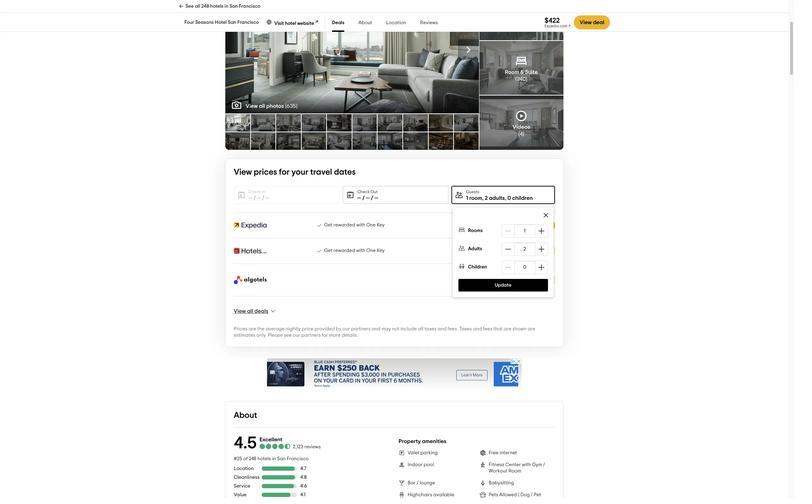 Task type: locate. For each thing, give the bounding box(es) containing it.
taxes
[[460, 327, 472, 332]]

0 horizontal spatial 2
[[485, 195, 488, 201]]

1 vertical spatial our
[[293, 333, 301, 338]]

and left the fees.
[[438, 327, 447, 332]]

all for 248
[[195, 4, 200, 9]]

at
[[488, 276, 492, 280]]

1 vertical spatial for
[[322, 333, 328, 338]]

4 — from the left
[[358, 195, 361, 201]]

0 vertical spatial view deal
[[580, 20, 605, 25]]

2 horizontal spatial and
[[473, 327, 482, 332]]

0 horizontal spatial about
[[234, 412, 257, 420]]

1 inside the guests 1 room , 2 adults , 0 children
[[466, 195, 468, 201]]

&
[[521, 69, 524, 75]]

check inside check in — / — / —
[[249, 190, 261, 194]]

1 horizontal spatial check
[[358, 190, 370, 194]]

4.7
[[301, 466, 307, 471]]

francisco up 4.7
[[287, 457, 309, 462]]

check left out
[[358, 190, 370, 194]]

room down center
[[509, 469, 522, 474]]

1 get rewarded with one key from the top
[[325, 223, 385, 227]]

0 horizontal spatial and
[[372, 327, 381, 332]]

0 vertical spatial room
[[505, 69, 520, 75]]

san for see all 248 hotels in san francisco
[[230, 4, 238, 9]]

fitness
[[489, 463, 505, 468]]

seasons
[[195, 20, 214, 25]]

4.6
[[301, 484, 307, 489]]

248 right "see"
[[201, 4, 209, 9]]

in
[[225, 4, 229, 9], [272, 457, 276, 462]]

dog
[[521, 493, 530, 498]]

please
[[268, 333, 283, 338]]

0 vertical spatial partners
[[351, 327, 371, 332]]

0 vertical spatial in
[[225, 4, 229, 9]]

details.
[[342, 333, 358, 338]]

1 horizontal spatial 1
[[479, 276, 480, 280]]

0 up 'only 1 left at view deal'
[[524, 265, 527, 270]]

advertisement region
[[267, 359, 522, 390]]

more
[[329, 333, 341, 338]]

#25
[[234, 457, 242, 462]]

1 vertical spatial location
[[234, 466, 254, 471]]

1 , from the left
[[483, 195, 484, 201]]

1 inside 'only 1 left at view deal'
[[479, 276, 480, 280]]

0 vertical spatial get rewarded with one key
[[325, 223, 385, 227]]

0 horizontal spatial ,
[[483, 195, 484, 201]]

$422 up children
[[474, 247, 492, 256]]

excellent
[[260, 437, 283, 443]]

2 , from the left
[[505, 195, 507, 201]]

location
[[386, 20, 406, 25], [234, 466, 254, 471]]

visit hotel website
[[275, 21, 314, 26]]

1 down the children
[[525, 229, 526, 234]]

1 vertical spatial one
[[367, 248, 376, 253]]

2
[[485, 195, 488, 201], [524, 247, 527, 252]]

2 vertical spatial francisco
[[287, 457, 309, 462]]

0 right adults
[[508, 195, 511, 201]]

0 vertical spatial key
[[377, 223, 385, 227]]

property amenities
[[399, 439, 447, 444]]

1 vertical spatial get
[[325, 248, 333, 253]]

view all deals button
[[234, 308, 277, 315]]

francisco up four seasons hotel san francisco
[[239, 4, 261, 9]]

are right shown
[[528, 327, 536, 332]]

are
[[249, 327, 256, 332], [504, 327, 512, 332], [528, 327, 536, 332]]

0 vertical spatial hotels
[[210, 4, 224, 9]]

0
[[508, 195, 511, 201], [524, 265, 527, 270]]

partners down price
[[302, 333, 321, 338]]

hotels
[[210, 4, 224, 9], [258, 457, 271, 462]]

our up details.
[[343, 327, 350, 332]]

view
[[356, 46, 370, 53]]

1 vertical spatial 2
[[524, 247, 527, 252]]

check inside the check out — / — / —
[[358, 190, 370, 194]]

fitness center with gym / workout room
[[489, 463, 546, 474]]

about
[[359, 20, 372, 25], [234, 412, 257, 420]]

5 — from the left
[[366, 195, 370, 201]]

2 vertical spatial san
[[277, 457, 286, 462]]

1 horizontal spatial our
[[343, 327, 350, 332]]

all left taxes
[[418, 327, 424, 332]]

and left fees
[[473, 327, 482, 332]]

0 vertical spatial about
[[359, 20, 372, 25]]

/
[[254, 195, 256, 201], [262, 195, 265, 201], [363, 195, 365, 201], [371, 195, 374, 201], [544, 463, 546, 468], [417, 481, 419, 486], [531, 493, 533, 498]]

adults
[[469, 247, 483, 251]]

) inside room & suite ( 240 )
[[526, 76, 528, 82]]

2 horizontal spatial 1
[[525, 229, 526, 234]]

visit hotel website link
[[266, 18, 319, 27]]

that
[[494, 327, 503, 332]]

room inside room & suite ( 240 )
[[505, 69, 520, 75]]

1 vertical spatial get rewarded with one key
[[325, 248, 385, 253]]

1 down guests
[[466, 195, 468, 201]]

0 horizontal spatial hotels
[[210, 4, 224, 9]]

2 vertical spatial 1
[[479, 276, 480, 280]]

view all photos ( 635 )
[[246, 103, 298, 109]]

with
[[357, 223, 366, 227], [357, 248, 366, 253], [522, 463, 531, 468]]

1 horizontal spatial for
[[322, 333, 328, 338]]

francisco down "travelers' choice 2023 winner" image
[[238, 20, 259, 25]]

0 vertical spatial rewarded
[[334, 223, 355, 227]]

in up four seasons hotel san francisco
[[225, 4, 229, 9]]

, left the children
[[505, 195, 507, 201]]

1 vertical spatial key
[[377, 248, 385, 253]]

san for #25 of 248 hotels in san francisco
[[277, 457, 286, 462]]

0 vertical spatial 0
[[508, 195, 511, 201]]

deals
[[332, 20, 345, 25]]

0 horizontal spatial 248
[[201, 4, 209, 9]]

are left the the
[[249, 327, 256, 332]]

and
[[372, 327, 381, 332], [438, 327, 447, 332], [473, 327, 482, 332]]

visit
[[275, 21, 284, 26]]

1 for view
[[479, 276, 480, 280]]

2,123 reviews
[[293, 445, 321, 450]]

) down suite
[[526, 76, 528, 82]]

four seasons hotel san francisco
[[185, 20, 259, 25]]

0 vertical spatial san
[[230, 4, 238, 9]]

our down nightly
[[293, 333, 301, 338]]

0 vertical spatial get
[[325, 223, 333, 227]]

deals
[[255, 309, 268, 314]]

635
[[287, 103, 296, 109]]

key
[[377, 223, 385, 227], [377, 248, 385, 253]]

0 horizontal spatial in
[[225, 4, 229, 9]]

2 vertical spatial view deal
[[526, 248, 550, 254]]

1 and from the left
[[372, 327, 381, 332]]

room left & on the right top of page
[[505, 69, 520, 75]]

1 horizontal spatial ,
[[505, 195, 507, 201]]

$422 right 503 )
[[545, 17, 560, 24]]

1 check from the left
[[249, 190, 261, 194]]

francisco inside see all 248 hotels in san francisco link
[[239, 4, 261, 9]]

room
[[505, 69, 520, 75], [509, 469, 522, 474]]

—
[[249, 195, 253, 201], [257, 195, 261, 201], [266, 195, 270, 201], [358, 195, 361, 201], [366, 195, 370, 201], [375, 195, 379, 201]]

hotels right of
[[258, 457, 271, 462]]

view all deals
[[234, 309, 268, 314]]

san right the hotel
[[228, 20, 237, 25]]

2 get rewarded with one key from the top
[[325, 248, 385, 253]]

francisco for see all 248 hotels in san francisco
[[239, 4, 261, 9]]

in for of
[[272, 457, 276, 462]]

0 horizontal spatial are
[[249, 327, 256, 332]]

san down excellent at the bottom
[[277, 457, 286, 462]]

valet parking
[[408, 451, 438, 456]]

0 vertical spatial 2
[[485, 195, 488, 201]]

1 vertical spatial partners
[[302, 333, 321, 338]]

1 left left
[[479, 276, 480, 280]]

0 vertical spatial 1
[[466, 195, 468, 201]]

0 horizontal spatial our
[[293, 333, 301, 338]]

1 vertical spatial 1
[[525, 229, 526, 234]]

one
[[367, 223, 376, 227], [367, 248, 376, 253]]

2 check from the left
[[358, 190, 370, 194]]

1 vertical spatial about
[[234, 412, 257, 420]]

0 vertical spatial for
[[279, 168, 290, 177]]

2 horizontal spatial are
[[528, 327, 536, 332]]

0 vertical spatial one
[[367, 223, 376, 227]]

1 vertical spatial with
[[357, 248, 366, 253]]

for down provided on the left bottom of the page
[[322, 333, 328, 338]]

1 vertical spatial san
[[228, 20, 237, 25]]

all left deals
[[247, 309, 253, 314]]

1 horizontal spatial are
[[504, 327, 512, 332]]

location up the cleanliness
[[234, 466, 254, 471]]

for left your
[[279, 168, 290, 177]]

location left reviews
[[386, 20, 406, 25]]

check for check out — / — / —
[[358, 190, 370, 194]]

, left adults
[[483, 195, 484, 201]]

4.1
[[301, 493, 306, 498]]

rooms
[[469, 228, 483, 233]]

hotels for of
[[258, 457, 271, 462]]

hotels up the hotel
[[210, 4, 224, 9]]

all inside button
[[247, 309, 253, 314]]

1 horizontal spatial and
[[438, 327, 447, 332]]

parking
[[421, 451, 438, 456]]

all for deals
[[247, 309, 253, 314]]

2 right the room
[[485, 195, 488, 201]]

1 vertical spatial in
[[272, 457, 276, 462]]

0 vertical spatial 248
[[201, 4, 209, 9]]

0 vertical spatial francisco
[[239, 4, 261, 9]]

all left photos
[[259, 103, 265, 109]]

bar / lounge
[[408, 481, 435, 486]]

2,123
[[293, 445, 304, 450]]

all right "see"
[[195, 4, 200, 9]]

hotels for all
[[210, 4, 224, 9]]

1 key from the top
[[377, 223, 385, 227]]

)
[[527, 21, 528, 27], [526, 76, 528, 82], [296, 103, 298, 109], [523, 131, 525, 137]]

2 vertical spatial with
[[522, 463, 531, 468]]

0 vertical spatial location
[[386, 20, 406, 25]]

check left in in the top left of the page
[[249, 190, 261, 194]]

1 vertical spatial rewarded
[[334, 248, 355, 253]]

0 horizontal spatial check
[[249, 190, 261, 194]]

1 vertical spatial 248
[[249, 457, 257, 462]]

2 up 'only 1 left at view deal'
[[524, 247, 527, 252]]

suite
[[526, 69, 538, 75]]

are right that
[[504, 327, 512, 332]]

1 vertical spatial francisco
[[238, 20, 259, 25]]

guests
[[466, 190, 480, 194]]

all for photos
[[259, 103, 265, 109]]

0 horizontal spatial 1
[[466, 195, 468, 201]]

san up four seasons hotel san francisco
[[230, 4, 238, 9]]

) inside "videos ( 4 )"
[[523, 131, 525, 137]]

248 right of
[[249, 457, 257, 462]]

1 horizontal spatial hotels
[[258, 457, 271, 462]]

in down excellent at the bottom
[[272, 457, 276, 462]]

view
[[580, 20, 592, 25], [246, 103, 258, 109], [234, 168, 252, 177], [525, 223, 537, 228], [526, 248, 538, 254], [526, 277, 538, 283], [234, 309, 246, 314]]

1 horizontal spatial partners
[[351, 327, 371, 332]]

allowed
[[500, 493, 517, 498]]

check out — / — / —
[[358, 190, 379, 201]]

get
[[325, 223, 333, 227], [325, 248, 333, 253]]

0 horizontal spatial 0
[[508, 195, 511, 201]]

/ inside pets allowed ( dog / pet
[[531, 493, 533, 498]]

$422 up adults
[[474, 222, 492, 230]]

) left expedia.com
[[527, 21, 528, 27]]

1 vertical spatial room
[[509, 469, 522, 474]]

close image
[[543, 212, 550, 219]]

1 horizontal spatial in
[[272, 457, 276, 462]]

2 key from the top
[[377, 248, 385, 253]]

not
[[392, 327, 400, 332]]

1 for 2
[[466, 195, 468, 201]]

expedia.com
[[545, 24, 568, 28]]

by
[[336, 327, 342, 332]]

all inside prices are the average nightly price provided by our partners and may not include all taxes and fees. taxes and fees that are shown are estimates only. please see our partners for more details.
[[418, 327, 424, 332]]

and left may on the bottom of the page
[[372, 327, 381, 332]]

with inside fitness center with gym / workout room
[[522, 463, 531, 468]]

include
[[401, 327, 417, 332]]

view deal button
[[575, 15, 610, 29], [520, 219, 555, 233], [520, 244, 555, 258], [520, 274, 555, 287]]

nightly
[[286, 327, 301, 332]]

( inside pets allowed ( dog / pet
[[518, 493, 520, 498]]

1 horizontal spatial 248
[[249, 457, 257, 462]]

) down videos
[[523, 131, 525, 137]]

see all 248 hotels in san francisco link
[[179, 0, 261, 13]]

deal
[[593, 20, 605, 25], [538, 223, 550, 228], [539, 248, 550, 254], [539, 277, 550, 283]]

partners up details.
[[351, 327, 371, 332]]

shown
[[513, 327, 527, 332]]

price
[[302, 327, 314, 332]]

1 vertical spatial hotels
[[258, 457, 271, 462]]

view deal
[[580, 20, 605, 25], [525, 223, 550, 228], [526, 248, 550, 254]]

240
[[517, 76, 526, 82]]

get rewarded with one key
[[325, 223, 385, 227], [325, 248, 385, 253]]

1 horizontal spatial 0
[[524, 265, 527, 270]]



Task type: describe. For each thing, give the bounding box(es) containing it.
248 for of
[[249, 457, 257, 462]]

bar
[[408, 481, 416, 486]]

reviews
[[305, 445, 321, 450]]

3 — from the left
[[266, 195, 270, 201]]

1 one from the top
[[367, 223, 376, 227]]

guests 1 room , 2 adults , 0 children
[[466, 190, 533, 201]]

0 inside the guests 1 room , 2 adults , 0 children
[[508, 195, 511, 201]]

0 horizontal spatial location
[[234, 466, 254, 471]]

for inside prices are the average nightly price provided by our partners and may not include all taxes and fees. taxes and fees that are shown are estimates only. please see our partners for more details.
[[322, 333, 328, 338]]

videos ( 4 )
[[513, 124, 531, 137]]

value
[[234, 493, 247, 498]]

francisco for #25 of 248 hotels in san francisco
[[287, 457, 309, 462]]

1 horizontal spatial 2
[[524, 247, 527, 252]]

pet
[[534, 493, 541, 498]]

check in — / — / —
[[249, 190, 270, 201]]

dates
[[334, 168, 356, 177]]

left
[[481, 276, 487, 280]]

highchairs
[[408, 493, 433, 498]]

only.
[[257, 333, 267, 338]]

amenities
[[422, 439, 447, 444]]

4.8
[[301, 475, 307, 480]]

2 one from the top
[[367, 248, 376, 253]]

children
[[513, 195, 533, 201]]

1 are from the left
[[249, 327, 256, 332]]

503
[[517, 21, 527, 27]]

prices
[[234, 327, 248, 332]]

full view
[[344, 46, 370, 53]]

( inside "videos ( 4 )"
[[519, 131, 520, 137]]

four
[[185, 20, 194, 25]]

pets allowed ( dog / pet
[[489, 493, 541, 498]]

0 vertical spatial our
[[343, 327, 350, 332]]

2 inside the guests 1 room , 2 adults , 0 children
[[485, 195, 488, 201]]

503 )
[[517, 21, 528, 27]]

hotel
[[215, 20, 227, 25]]

room
[[470, 195, 483, 201]]

of
[[243, 457, 248, 462]]

photos
[[266, 103, 284, 109]]

1 vertical spatial view deal
[[525, 223, 550, 228]]

0 horizontal spatial partners
[[302, 333, 321, 338]]

indoor pool
[[408, 463, 434, 468]]

deal inside 'only 1 left at view deal'
[[539, 277, 550, 283]]

cleanliness
[[234, 475, 260, 480]]

prices
[[254, 168, 277, 177]]

3 and from the left
[[473, 327, 482, 332]]

fees.
[[448, 327, 459, 332]]

2 get from the top
[[325, 248, 333, 253]]

babysitting
[[489, 481, 514, 486]]

see
[[186, 4, 194, 9]]

property
[[399, 439, 421, 444]]

taxes
[[425, 327, 437, 332]]

indoor
[[408, 463, 423, 468]]

free internet
[[489, 451, 517, 456]]

provided
[[315, 327, 335, 332]]

6 — from the left
[[375, 195, 379, 201]]

2 — from the left
[[257, 195, 261, 201]]

) right photos
[[296, 103, 298, 109]]

pool
[[424, 463, 434, 468]]

out
[[371, 190, 378, 194]]

update button
[[459, 279, 548, 292]]

only
[[469, 276, 478, 280]]

view inside view all deals button
[[234, 309, 246, 314]]

room inside fitness center with gym / workout room
[[509, 469, 522, 474]]

reviews
[[420, 20, 438, 25]]

center
[[506, 463, 521, 468]]

#25 of 248 hotels in san francisco
[[234, 457, 309, 462]]

travel
[[310, 168, 332, 177]]

0 vertical spatial $422
[[545, 17, 560, 24]]

1 horizontal spatial about
[[359, 20, 372, 25]]

highchairs available
[[408, 493, 455, 498]]

videos
[[513, 124, 531, 130]]

2 and from the left
[[438, 327, 447, 332]]

3 are from the left
[[528, 327, 536, 332]]

view prices for your travel dates
[[234, 168, 356, 177]]

children
[[469, 265, 488, 270]]

248 for all
[[201, 4, 209, 9]]

prices are the average nightly price provided by our partners and may not include all taxes and fees. taxes and fees that are shown are estimates only. please see our partners for more details.
[[234, 327, 536, 338]]

update
[[495, 283, 512, 288]]

travelers' choice 2023 winner image
[[233, 0, 262, 16]]

/ inside fitness center with gym / workout room
[[544, 463, 546, 468]]

full
[[344, 46, 354, 53]]

1 vertical spatial 0
[[524, 265, 527, 270]]

see
[[284, 333, 292, 338]]

average
[[266, 327, 285, 332]]

in for all
[[225, 4, 229, 9]]

may
[[382, 327, 391, 332]]

website
[[297, 21, 314, 26]]

the
[[258, 327, 265, 332]]

1 — from the left
[[249, 195, 253, 201]]

service
[[234, 484, 251, 489]]

room & suite ( 240 )
[[505, 69, 538, 82]]

workout
[[489, 469, 508, 474]]

1 horizontal spatial location
[[386, 20, 406, 25]]

1 vertical spatial $422
[[474, 222, 492, 230]]

valet
[[408, 451, 420, 456]]

2 are from the left
[[504, 327, 512, 332]]

adults
[[489, 195, 505, 201]]

1 rewarded from the top
[[334, 223, 355, 227]]

hotel
[[285, 21, 296, 26]]

check for check in — / — / —
[[249, 190, 261, 194]]

( inside room & suite ( 240 )
[[516, 76, 517, 82]]

see all 248 hotels in san francisco
[[186, 4, 261, 9]]

gym
[[533, 463, 543, 468]]

view inside 'only 1 left at view deal'
[[526, 277, 538, 283]]

free
[[489, 451, 499, 456]]

2 vertical spatial $422
[[474, 247, 492, 256]]

0 vertical spatial with
[[357, 223, 366, 227]]

1 get from the top
[[325, 223, 333, 227]]

fees
[[483, 327, 493, 332]]

2 rewarded from the top
[[334, 248, 355, 253]]

0 horizontal spatial for
[[279, 168, 290, 177]]

4
[[520, 131, 523, 137]]

your
[[292, 168, 309, 177]]



Task type: vqa. For each thing, say whether or not it's contained in the screenshot.


